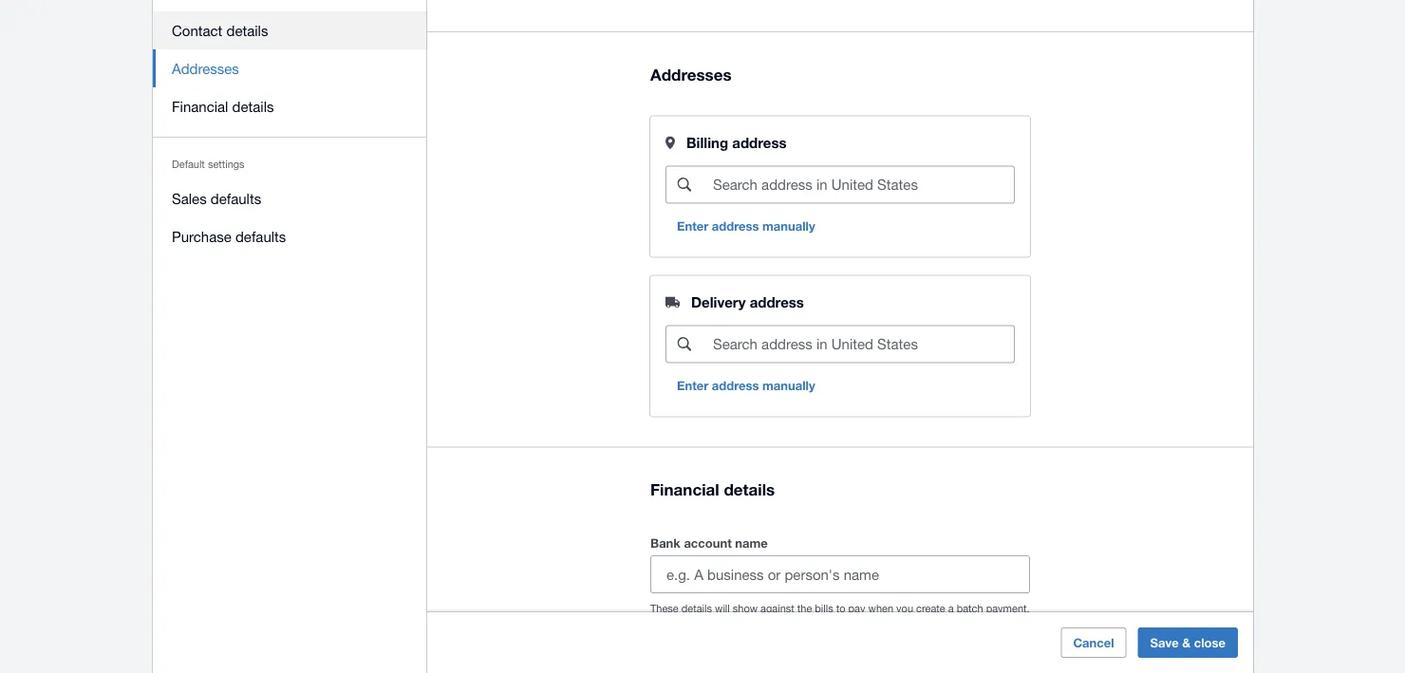 Task type: describe. For each thing, give the bounding box(es) containing it.
defaults for purchase defaults
[[236, 228, 286, 245]]

search address in united states field for billing address
[[712, 167, 1015, 203]]

close
[[1195, 636, 1226, 650]]

contact details
[[172, 22, 268, 38]]

contact details link
[[153, 11, 427, 49]]

against
[[761, 603, 795, 615]]

save & close
[[1151, 636, 1226, 650]]

enter for billing address
[[677, 219, 709, 234]]

enter for delivery address
[[677, 379, 709, 393]]

cancel button
[[1062, 628, 1127, 658]]

billing address icon image
[[666, 136, 675, 150]]

shipping address icon image
[[666, 297, 680, 308]]

save & close button
[[1139, 628, 1239, 658]]

financial inside menu
[[172, 98, 228, 114]]

1 horizontal spatial addresses
[[651, 65, 732, 84]]

show
[[733, 603, 758, 615]]

details right contact
[[227, 22, 268, 38]]

you
[[897, 603, 914, 615]]

payment.
[[987, 603, 1030, 615]]

save
[[1151, 636, 1180, 650]]

billing address
[[687, 134, 787, 151]]

delivery
[[692, 294, 746, 311]]

search address in united states field for delivery address
[[712, 326, 1015, 362]]

address up delivery address
[[712, 219, 759, 234]]

a
[[949, 603, 954, 615]]

the
[[798, 603, 813, 615]]

addresses inside menu
[[172, 60, 239, 76]]

bank account name
[[651, 536, 768, 551]]

purchase defaults link
[[153, 218, 427, 256]]

financial details inside menu
[[172, 98, 274, 114]]

bills
[[815, 603, 834, 615]]

Bank account name field
[[652, 557, 1030, 593]]

details down addresses link
[[232, 98, 274, 114]]

settings
[[208, 158, 245, 171]]

these
[[651, 603, 679, 615]]

will
[[715, 603, 730, 615]]

sales
[[172, 190, 207, 207]]



Task type: vqa. For each thing, say whether or not it's contained in the screenshot.
manually to the bottom
yes



Task type: locate. For each thing, give the bounding box(es) containing it.
address
[[733, 134, 787, 151], [712, 219, 759, 234], [750, 294, 805, 311], [712, 379, 759, 393]]

enter address manually button
[[666, 211, 827, 242], [666, 371, 827, 401]]

0 vertical spatial financial details
[[172, 98, 274, 114]]

1 vertical spatial manually
[[763, 379, 816, 393]]

purchase defaults
[[172, 228, 286, 245]]

enter address manually button for delivery
[[666, 371, 827, 401]]

default settings
[[172, 158, 245, 171]]

0 vertical spatial manually
[[763, 219, 816, 234]]

addresses
[[172, 60, 239, 76], [651, 65, 732, 84]]

1 vertical spatial enter
[[677, 379, 709, 393]]

2 search address in united states field from the top
[[712, 326, 1015, 362]]

account
[[684, 536, 732, 551]]

enter address manually button up delivery address
[[666, 211, 827, 242]]

manually for delivery address
[[763, 379, 816, 393]]

address right delivery
[[750, 294, 805, 311]]

0 vertical spatial enter address manually button
[[666, 211, 827, 242]]

1 horizontal spatial financial
[[651, 480, 720, 499]]

enter address manually
[[677, 219, 816, 234], [677, 379, 816, 393]]

1 vertical spatial enter address manually
[[677, 379, 816, 393]]

1 vertical spatial financial details
[[651, 480, 775, 499]]

address down delivery address
[[712, 379, 759, 393]]

0 vertical spatial defaults
[[211, 190, 261, 207]]

billing
[[687, 134, 729, 151]]

1 enter address manually button from the top
[[666, 211, 827, 242]]

1 vertical spatial enter address manually button
[[666, 371, 827, 401]]

financial details up settings
[[172, 98, 274, 114]]

name
[[736, 536, 768, 551]]

0 horizontal spatial financial details
[[172, 98, 274, 114]]

bank
[[651, 536, 681, 551]]

1 horizontal spatial financial details
[[651, 480, 775, 499]]

2 manually from the top
[[763, 379, 816, 393]]

1 vertical spatial defaults
[[236, 228, 286, 245]]

1 enter address manually from the top
[[677, 219, 816, 234]]

0 horizontal spatial financial
[[172, 98, 228, 114]]

financial up bank
[[651, 480, 720, 499]]

pay
[[849, 603, 866, 615]]

batch
[[957, 603, 984, 615]]

address right billing
[[733, 134, 787, 151]]

enter up shipping address icon
[[677, 219, 709, 234]]

enter down shipping address icon
[[677, 379, 709, 393]]

defaults down settings
[[211, 190, 261, 207]]

0 vertical spatial enter address manually
[[677, 219, 816, 234]]

1 vertical spatial search address in united states field
[[712, 326, 1015, 362]]

sales defaults link
[[153, 180, 427, 218]]

details
[[227, 22, 268, 38], [232, 98, 274, 114], [724, 480, 775, 499], [682, 603, 712, 615]]

menu
[[153, 0, 427, 267]]

these details will show against the bills to pay when you create a batch payment.
[[651, 603, 1030, 615]]

enter address manually down delivery address
[[677, 379, 816, 393]]

financial details
[[172, 98, 274, 114], [651, 480, 775, 499]]

financial details up bank account name
[[651, 480, 775, 499]]

manually up delivery address
[[763, 219, 816, 234]]

defaults inside purchase defaults link
[[236, 228, 286, 245]]

financial details link
[[153, 87, 427, 125]]

2 enter address manually from the top
[[677, 379, 816, 393]]

cancel
[[1074, 636, 1115, 650]]

menu containing contact details
[[153, 0, 427, 267]]

2 enter address manually button from the top
[[666, 371, 827, 401]]

addresses down contact
[[172, 60, 239, 76]]

1 enter from the top
[[677, 219, 709, 234]]

2 enter from the top
[[677, 379, 709, 393]]

enter
[[677, 219, 709, 234], [677, 379, 709, 393]]

0 vertical spatial financial
[[172, 98, 228, 114]]

&
[[1183, 636, 1191, 650]]

defaults for sales defaults
[[211, 190, 261, 207]]

purchase
[[172, 228, 232, 245]]

enter address manually for delivery
[[677, 379, 816, 393]]

enter address manually for billing
[[677, 219, 816, 234]]

when
[[869, 603, 894, 615]]

Search address in United States field
[[712, 167, 1015, 203], [712, 326, 1015, 362]]

addresses link
[[153, 49, 427, 87]]

details up name
[[724, 480, 775, 499]]

defaults down 'sales defaults' link at the top left
[[236, 228, 286, 245]]

0 vertical spatial enter
[[677, 219, 709, 234]]

defaults
[[211, 190, 261, 207], [236, 228, 286, 245]]

defaults inside 'sales defaults' link
[[211, 190, 261, 207]]

group
[[651, 671, 1031, 674]]

sales defaults
[[172, 190, 261, 207]]

to
[[837, 603, 846, 615]]

delivery address
[[692, 294, 805, 311]]

contact
[[172, 22, 223, 38]]

manually
[[763, 219, 816, 234], [763, 379, 816, 393]]

1 vertical spatial financial
[[651, 480, 720, 499]]

1 search address in united states field from the top
[[712, 167, 1015, 203]]

enter address manually up delivery address
[[677, 219, 816, 234]]

manually down delivery address
[[763, 379, 816, 393]]

default
[[172, 158, 205, 171]]

addresses up billing
[[651, 65, 732, 84]]

enter address manually button down delivery address
[[666, 371, 827, 401]]

create
[[917, 603, 946, 615]]

enter address manually button for billing
[[666, 211, 827, 242]]

manually for billing address
[[763, 219, 816, 234]]

0 vertical spatial search address in united states field
[[712, 167, 1015, 203]]

financial
[[172, 98, 228, 114], [651, 480, 720, 499]]

financial up the default settings in the left top of the page
[[172, 98, 228, 114]]

details left will
[[682, 603, 712, 615]]

0 horizontal spatial addresses
[[172, 60, 239, 76]]

1 manually from the top
[[763, 219, 816, 234]]



